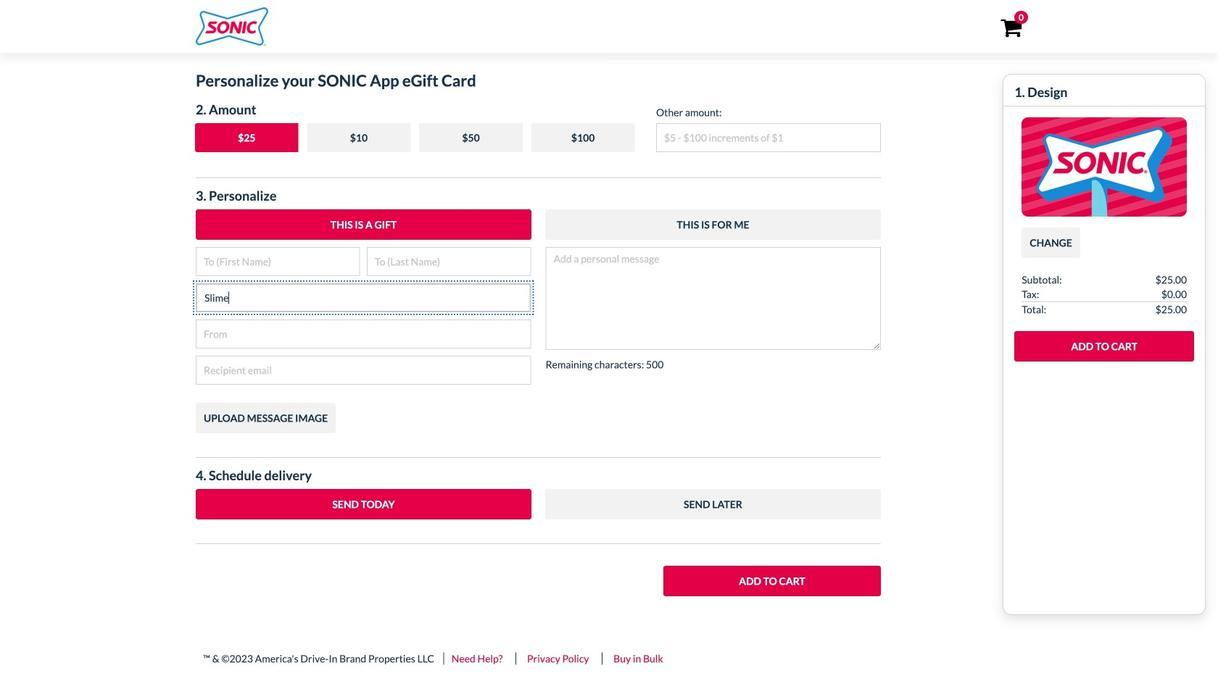 Task type: describe. For each thing, give the bounding box(es) containing it.
To (Last Name) text field
[[367, 247, 531, 276]]

To (First Name) text field
[[196, 247, 360, 276]]

sonic logo selected card design image
[[1022, 118, 1187, 217]]

Add a personal message text field
[[546, 247, 881, 350]]



Task type: locate. For each thing, give the bounding box(es) containing it.
main content
[[185, 65, 1206, 616]]

Recipient email text field
[[196, 356, 531, 385]]

From text field
[[196, 320, 531, 349]]

cart icon image
[[1001, 19, 1023, 38]]

$5 - $100 increments of $1 text field
[[656, 123, 881, 152]]

To (Nickname) text field
[[196, 284, 531, 313]]



